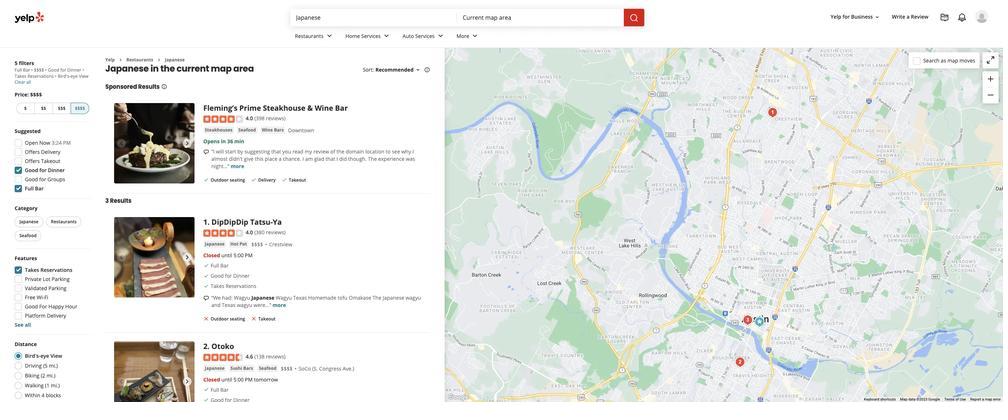 Task type: describe. For each thing, give the bounding box(es) containing it.
bar down closed until 5:00 pm tomorrow
[[220, 387, 229, 394]]

dinner inside '5 filters full bar • $$$$ • good for dinner • takes reservations • bird's-eye view clear all'
[[67, 67, 81, 73]]

terms of use link
[[945, 398, 967, 402]]

fleming's
[[203, 103, 238, 113]]

japanese button for 2
[[203, 365, 226, 372]]

2 vertical spatial reservations
[[226, 283, 256, 290]]

platform delivery
[[25, 312, 66, 319]]

0 horizontal spatial good for dinner
[[25, 167, 65, 174]]

seafood inside category group
[[19, 233, 37, 239]]

1 horizontal spatial of
[[956, 398, 959, 402]]

restaurants button
[[46, 217, 81, 228]]

google
[[929, 398, 940, 402]]

did
[[339, 155, 347, 162]]

of inside "i will start by suggesting that you read my review of the domain location to see why i almost didn't give this place a chance. i am glad that i did though. the experience was night…"
[[331, 148, 335, 155]]

$
[[24, 105, 27, 112]]

iii forks image
[[741, 313, 755, 328]]

driving
[[25, 363, 42, 370]]

soco
[[299, 365, 311, 372]]

driving (5 mi.)
[[25, 363, 58, 370]]

though.
[[348, 155, 367, 162]]

16 checkmark v2 image for takeout
[[282, 177, 287, 183]]

option group containing distance
[[12, 341, 91, 402]]

3
[[105, 197, 109, 205]]

hot pot
[[231, 241, 247, 247]]

search
[[924, 57, 940, 64]]

japanese button inside category group
[[15, 217, 43, 228]]

opens in 36 min
[[203, 138, 244, 145]]

2 vertical spatial seafood button
[[258, 365, 278, 372]]

closed until 5:00 pm tomorrow
[[203, 376, 278, 383]]

map data ©2023 google
[[901, 398, 940, 402]]

services for home services
[[362, 32, 381, 39]]

1 vertical spatial all
[[25, 322, 31, 329]]

category group
[[13, 205, 91, 243]]

bars for sushi bars
[[243, 365, 253, 372]]

map for report
[[986, 398, 993, 402]]

1 vertical spatial that
[[326, 155, 335, 162]]

as
[[941, 57, 947, 64]]

more
[[457, 32, 470, 39]]

for down closed until 5:00 pm
[[225, 273, 232, 279]]

$$$$ right price:
[[30, 91, 42, 98]]

none field near
[[463, 14, 618, 22]]

0 vertical spatial japanese link
[[165, 57, 185, 63]]

$ button
[[16, 103, 34, 114]]

2 horizontal spatial i
[[413, 148, 414, 155]]

1 vertical spatial dinner
[[48, 167, 65, 174]]

previous image for 4.0 (380 reviews)
[[117, 253, 126, 262]]

eye inside option group
[[40, 353, 49, 360]]

0 horizontal spatial i
[[303, 155, 304, 162]]

map region
[[399, 0, 1004, 402]]

keyboard
[[865, 398, 880, 402]]

will
[[216, 148, 224, 155]]

0 horizontal spatial takeout
[[41, 158, 60, 165]]

full inside '5 filters full bar • $$$$ • good for dinner • takes reservations • bird's-eye view clear all'
[[15, 67, 22, 73]]

bar inside '5 filters full bar • $$$$ • good for dinner • takes reservations • bird's-eye view clear all'
[[23, 67, 30, 73]]

1 wagyu from the left
[[234, 294, 250, 301]]

soco (s. congress ave.)
[[299, 365, 354, 372]]

"we had: wagyu japanese
[[211, 294, 275, 301]]

price:
[[15, 91, 29, 98]]

my
[[305, 148, 312, 155]]

5 filters full bar • $$$$ • good for dinner • takes reservations • bird's-eye view clear all
[[15, 60, 89, 85]]

see all button
[[15, 322, 31, 329]]

wagyu texas homemade tofu omakase the japanese wagyu and texas wagyu were..."
[[211, 294, 421, 309]]

mi.) for biking (2 mi.)
[[47, 372, 55, 379]]

closed for dipdipdip tatsu-ya
[[203, 252, 220, 259]]

5:00 for dipdipdip
[[234, 252, 244, 259]]

more link
[[451, 26, 486, 48]]

by
[[238, 148, 243, 155]]

within
[[25, 392, 40, 399]]

2 vertical spatial dinner
[[233, 273, 250, 279]]

walking (1 mi.)
[[25, 382, 60, 389]]

night…"
[[211, 163, 229, 170]]

©2023
[[917, 398, 928, 402]]

slideshow element for 2
[[114, 342, 195, 402]]

terms of use
[[945, 398, 967, 402]]

recommended
[[376, 66, 414, 73]]

4.6 star rating image
[[203, 354, 243, 361]]

happy
[[48, 303, 64, 310]]

2 vertical spatial takes
[[211, 283, 224, 290]]

24 chevron down v2 image for restaurants
[[325, 32, 334, 40]]

group containing suggested
[[12, 128, 91, 195]]

(5
[[43, 363, 48, 370]]

bird's- inside '5 filters full bar • $$$$ • good for dinner • takes reservations • bird's-eye view clear all'
[[58, 73, 71, 79]]

a for report
[[983, 398, 985, 402]]

restaurants inside 'button'
[[51, 219, 77, 225]]

1 horizontal spatial good for dinner
[[211, 273, 250, 279]]

offers for offers takeout
[[25, 158, 40, 165]]

sushi bars button
[[229, 365, 255, 372]]

full down the good for groups
[[25, 185, 34, 192]]

hour
[[65, 303, 77, 310]]

. for 1
[[208, 217, 210, 227]]

now
[[39, 139, 50, 146]]

hot pot button
[[229, 241, 249, 248]]

16 speech v2 image
[[203, 295, 209, 301]]

biking
[[25, 372, 39, 379]]

review
[[314, 148, 329, 155]]

home
[[346, 32, 360, 39]]

were..."
[[254, 302, 271, 309]]

sushi
[[231, 365, 242, 372]]

0 horizontal spatial the
[[160, 63, 175, 75]]

open now 3:24 pm
[[25, 139, 71, 146]]

takeout for 16 checkmark v2 icon for takeout
[[289, 177, 306, 183]]

a inside "i will start by suggesting that you read my review of the domain location to see why i almost didn't give this place a chance. i am glad that i did though. the experience was night…"
[[279, 155, 282, 162]]

ave.)
[[343, 365, 354, 372]]

fleming's prime steakhouse & wine bar image
[[752, 315, 767, 329]]

2 vertical spatial seafood
[[259, 365, 277, 372]]

prime
[[239, 103, 261, 113]]

0 vertical spatial that
[[272, 148, 281, 155]]

0 horizontal spatial more link
[[231, 163, 244, 170]]

japanese in the current map area
[[105, 63, 254, 75]]

reservations inside '5 filters full bar • $$$$ • good for dinner • takes reservations • bird's-eye view clear all'
[[28, 73, 54, 79]]

report
[[971, 398, 982, 402]]

price: $$$$ group
[[15, 91, 91, 116]]

area
[[233, 63, 254, 75]]

location
[[366, 148, 385, 155]]

good inside '5 filters full bar • $$$$ • good for dinner • takes reservations • bird's-eye view clear all'
[[48, 67, 59, 73]]

1 vertical spatial more
[[273, 302, 286, 309]]

chance.
[[283, 155, 301, 162]]

fleming's prime steakhouse & wine bar link
[[203, 103, 348, 113]]

takeout for 16 close v2 icon
[[258, 316, 276, 322]]

yelp for yelp link
[[105, 57, 115, 63]]

offers delivery
[[25, 149, 60, 155]]

japanese button for 1
[[203, 241, 226, 248]]

zoom out image
[[987, 91, 996, 100]]

1 vertical spatial seafood link
[[258, 365, 278, 372]]

search image
[[630, 13, 639, 22]]

seating for takeout
[[230, 316, 245, 322]]

slideshow element for 1
[[114, 217, 195, 298]]

omakase
[[349, 294, 371, 301]]

steakhouses
[[205, 127, 233, 133]]

16 chevron right v2 image for restaurants
[[118, 57, 124, 63]]

sponsored results
[[105, 83, 160, 91]]

bar right &
[[335, 103, 348, 113]]

1 vertical spatial 16 info v2 image
[[161, 84, 167, 90]]

current
[[177, 63, 209, 75]]

the inside wagyu texas homemade tofu omakase the japanese wagyu and texas wagyu were..."
[[373, 294, 382, 301]]

auto services
[[403, 32, 435, 39]]

$$ button
[[34, 103, 53, 114]]

sort:
[[363, 66, 374, 73]]

otoko image
[[733, 355, 748, 370]]

fleming's prime steakhouse & wine bar image
[[114, 103, 195, 184]]

16 checkmark v2 image for takes reservations
[[203, 283, 209, 289]]

1 vertical spatial seafood button
[[15, 231, 41, 241]]

$$$$ left soco at the left bottom of the page
[[281, 365, 293, 372]]

1 vertical spatial takes
[[25, 267, 39, 274]]

start
[[225, 148, 236, 155]]

1 vertical spatial restaurants link
[[127, 57, 153, 63]]

yelp for yelp for business
[[831, 13, 842, 20]]

price: $$$$
[[15, 91, 42, 98]]

1 horizontal spatial i
[[337, 155, 338, 162]]

moves
[[960, 57, 976, 64]]

view inside option group
[[50, 353, 62, 360]]

0 vertical spatial full bar
[[25, 185, 44, 192]]

for inside button
[[843, 13, 850, 20]]

reviews) for 2 . otoko
[[266, 354, 286, 360]]

the inside "i will start by suggesting that you read my review of the domain location to see why i almost didn't give this place a chance. i am glad that i did though. the experience was night…"
[[368, 155, 377, 162]]

(s.
[[312, 365, 318, 372]]

outdoor seating for delivery
[[211, 177, 245, 183]]

error
[[994, 398, 1001, 402]]

min
[[234, 138, 244, 145]]

see
[[392, 148, 400, 155]]

1 horizontal spatial more link
[[273, 302, 286, 309]]

0 vertical spatial takes reservations
[[25, 267, 72, 274]]

previous image
[[117, 378, 126, 386]]

validated parking
[[25, 285, 66, 292]]

16 chevron down v2 image
[[875, 14, 881, 20]]

closed for otoko
[[203, 376, 220, 383]]

1 vertical spatial wagyu
[[237, 302, 252, 309]]

0 vertical spatial seafood link
[[237, 127, 258, 134]]

(1
[[45, 382, 49, 389]]

yelp link
[[105, 57, 115, 63]]

1 horizontal spatial restaurants link
[[289, 26, 340, 48]]

congress
[[319, 365, 341, 372]]

16 speech v2 image
[[203, 149, 209, 155]]

group containing features
[[12, 255, 91, 329]]

1 vertical spatial texas
[[222, 302, 236, 309]]

1 horizontal spatial texas
[[293, 294, 307, 301]]

offers takeout
[[25, 158, 60, 165]]

wine inside button
[[262, 127, 273, 133]]

24 chevron down v2 image for home services
[[382, 32, 391, 40]]

16 checkmark v2 image for good for dinner
[[203, 273, 209, 279]]

and
[[211, 302, 221, 309]]

japanese inside category group
[[19, 219, 39, 225]]

otoko image
[[114, 342, 195, 402]]

otoko link
[[212, 342, 234, 352]]

clear
[[15, 79, 25, 85]]

0 vertical spatial wagyu
[[406, 294, 421, 301]]

home services
[[346, 32, 381, 39]]

"i will start by suggesting that you read my review of the domain location to see why i almost didn't give this place a chance. i am glad that i did though. the experience was night…"
[[211, 148, 415, 170]]

almost
[[211, 155, 228, 162]]



Task type: vqa. For each thing, say whether or not it's contained in the screenshot.
Accepts Cryptocurrency
no



Task type: locate. For each thing, give the bounding box(es) containing it.
(2
[[41, 372, 45, 379]]

0 vertical spatial of
[[331, 148, 335, 155]]

in for opens
[[221, 138, 226, 145]]

3 reviews) from the top
[[266, 354, 286, 360]]

0 horizontal spatial in
[[151, 63, 159, 75]]

$$$$ down "(380" at the left of page
[[251, 241, 263, 248]]

user actions element
[[825, 9, 999, 54]]

tomorrow
[[254, 376, 278, 383]]

bars down '4.6'
[[243, 365, 253, 372]]

offers for offers delivery
[[25, 149, 40, 155]]

2 5:00 from the top
[[234, 376, 244, 383]]

seafood up tomorrow
[[259, 365, 277, 372]]

0 vertical spatial takeout
[[41, 158, 60, 165]]

4 star rating image
[[203, 116, 243, 123], [203, 230, 243, 237]]

until
[[222, 252, 232, 259], [222, 376, 232, 383]]

outdoor
[[211, 177, 229, 183], [211, 316, 229, 322]]

1 horizontal spatial dinner
[[67, 67, 81, 73]]

1 vertical spatial yelp
[[105, 57, 115, 63]]

a for write
[[907, 13, 910, 20]]

16 info v2 image
[[424, 67, 430, 73], [161, 84, 167, 90]]

$$$$
[[34, 67, 44, 73], [30, 91, 42, 98], [75, 105, 85, 112], [251, 241, 263, 248], [281, 365, 293, 372]]

zoom in image
[[987, 75, 996, 83]]

yelp up sponsored
[[105, 57, 115, 63]]

1 vertical spatial takes reservations
[[211, 283, 256, 290]]

1 . from the top
[[208, 217, 210, 227]]

2 seating from the top
[[230, 316, 245, 322]]

private lot parking
[[25, 276, 70, 283]]

steakhouses link
[[203, 127, 234, 134]]

0 vertical spatial all
[[26, 79, 31, 85]]

0 vertical spatial .
[[208, 217, 210, 227]]

Find text field
[[296, 14, 451, 22]]

closed
[[203, 252, 220, 259], [203, 376, 220, 383]]

2 horizontal spatial a
[[983, 398, 985, 402]]

0 vertical spatial restaurants link
[[289, 26, 340, 48]]

full bar for 2
[[211, 387, 229, 394]]

until for dipdipdip
[[222, 252, 232, 259]]

24 chevron down v2 image for more
[[471, 32, 480, 40]]

for
[[843, 13, 850, 20], [60, 67, 66, 73], [39, 167, 47, 174], [39, 176, 46, 183], [225, 273, 232, 279]]

4.0
[[246, 115, 253, 122], [246, 229, 253, 236]]

map for search
[[948, 57, 959, 64]]

bird's- up price: $$$$ group
[[58, 73, 71, 79]]

in
[[151, 63, 159, 75], [221, 138, 226, 145]]

1 vertical spatial the
[[373, 294, 382, 301]]

free wi-fi
[[25, 294, 48, 301]]

expand map image
[[987, 56, 996, 64]]

2 reviews) from the top
[[266, 229, 286, 236]]

$$$$ inside button
[[75, 105, 85, 112]]

private
[[25, 276, 41, 283]]

0 horizontal spatial a
[[279, 155, 282, 162]]

1 vertical spatial mi.)
[[47, 372, 55, 379]]

eye up (5
[[40, 353, 49, 360]]

0 horizontal spatial dinner
[[48, 167, 65, 174]]

2 horizontal spatial dinner
[[233, 273, 250, 279]]

homemade
[[308, 294, 337, 301]]

1 next image from the top
[[183, 139, 192, 148]]

4.0 left (398 on the top left of the page
[[246, 115, 253, 122]]

next image
[[183, 378, 192, 386]]

that up the 'place'
[[272, 148, 281, 155]]

2 vertical spatial slideshow element
[[114, 342, 195, 402]]

&
[[308, 103, 313, 113]]

1 vertical spatial slideshow element
[[114, 217, 195, 298]]

suggested
[[15, 128, 41, 135]]

next image for 4.0 (380 reviews)
[[183, 253, 192, 262]]

results right sponsored
[[138, 83, 160, 91]]

3 slideshow element from the top
[[114, 342, 195, 402]]

notifications image
[[958, 13, 967, 22]]

24 chevron down v2 image inside "home services" link
[[382, 32, 391, 40]]

2 offers from the top
[[25, 158, 40, 165]]

reviews)
[[266, 115, 286, 122], [266, 229, 286, 236], [266, 354, 286, 360]]

japanese
[[165, 57, 185, 63], [105, 63, 149, 75], [19, 219, 39, 225], [205, 241, 225, 247], [251, 294, 275, 301], [383, 294, 404, 301], [205, 365, 225, 372]]

full bar down closed until 5:00 pm tomorrow
[[211, 387, 229, 394]]

in for japanese
[[151, 63, 159, 75]]

seafood button up tomorrow
[[258, 365, 278, 372]]

takes down the 5
[[15, 73, 26, 79]]

distance
[[15, 341, 37, 348]]

•
[[31, 67, 33, 73], [45, 67, 47, 73], [82, 67, 84, 73], [55, 73, 57, 79]]

$$$
[[58, 105, 66, 112]]

"i
[[211, 148, 215, 155]]

1 horizontal spatial in
[[221, 138, 226, 145]]

4 star rating image for 4.0 (380 reviews)
[[203, 230, 243, 237]]

report a map error
[[971, 398, 1001, 402]]

1 vertical spatial parking
[[49, 285, 66, 292]]

japanese button up closed until 5:00 pm
[[203, 241, 226, 248]]

seafood button up features
[[15, 231, 41, 241]]

$$$$ down filters
[[34, 67, 44, 73]]

2 vertical spatial delivery
[[47, 312, 66, 319]]

0 horizontal spatial none field
[[296, 14, 451, 22]]

in up "sponsored results"
[[151, 63, 159, 75]]

0 vertical spatial dinner
[[67, 67, 81, 73]]

2 4.0 from the top
[[246, 229, 253, 236]]

2 4 star rating image from the top
[[203, 230, 243, 237]]

1 services from the left
[[362, 32, 381, 39]]

1 horizontal spatial restaurants
[[127, 57, 153, 63]]

data
[[909, 398, 916, 402]]

bar down closed until 5:00 pm
[[220, 262, 229, 269]]

glad
[[314, 155, 324, 162]]

1 horizontal spatial 16 info v2 image
[[424, 67, 430, 73]]

more down didn't
[[231, 163, 244, 170]]

restaurants
[[295, 32, 324, 39], [127, 57, 153, 63], [51, 219, 77, 225]]

1 until from the top
[[222, 252, 232, 259]]

3 24 chevron down v2 image from the left
[[471, 32, 480, 40]]

0 horizontal spatial map
[[211, 63, 232, 75]]

japanese button down category
[[15, 217, 43, 228]]

2 24 chevron down v2 image from the left
[[382, 32, 391, 40]]

texas down had:
[[222, 302, 236, 309]]

16 chevron right v2 image
[[118, 57, 124, 63], [156, 57, 162, 63]]

christina o. image
[[976, 10, 989, 23]]

0 vertical spatial outdoor
[[211, 177, 229, 183]]

services left 24 chevron down v2 icon
[[415, 32, 435, 39]]

next image
[[183, 139, 192, 148], [183, 253, 192, 262]]

map
[[901, 398, 908, 402]]

1 closed from the top
[[203, 252, 220, 259]]

bar down the good for groups
[[35, 185, 44, 192]]

2 vertical spatial takeout
[[258, 316, 276, 322]]

bar down filters
[[23, 67, 30, 73]]

$$
[[41, 105, 46, 112]]

that right 'glad'
[[326, 155, 335, 162]]

1 vertical spatial eye
[[40, 353, 49, 360]]

1 previous image from the top
[[117, 139, 126, 148]]

option group
[[12, 341, 91, 402]]

1 horizontal spatial yelp
[[831, 13, 842, 20]]

2 until from the top
[[222, 376, 232, 383]]

reservations up private lot parking
[[40, 267, 72, 274]]

2 . otoko
[[203, 342, 234, 352]]

reviews) down fleming's prime steakhouse & wine bar link on the left top
[[266, 115, 286, 122]]

0 vertical spatial restaurants
[[295, 32, 324, 39]]

1 outdoor seating from the top
[[211, 177, 245, 183]]

1 horizontal spatial services
[[415, 32, 435, 39]]

for left business
[[843, 13, 850, 20]]

1 vertical spatial of
[[956, 398, 959, 402]]

0 vertical spatial 4 star rating image
[[203, 116, 243, 123]]

1 seating from the top
[[230, 177, 245, 183]]

sponsored
[[105, 83, 137, 91]]

0 vertical spatial next image
[[183, 139, 192, 148]]

2 vertical spatial mi.)
[[51, 382, 60, 389]]

0 vertical spatial the
[[160, 63, 175, 75]]

bird's-
[[58, 73, 71, 79], [25, 353, 40, 360]]

good for dinner down closed until 5:00 pm
[[211, 273, 250, 279]]

1 reviews) from the top
[[266, 115, 286, 122]]

yelp inside button
[[831, 13, 842, 20]]

0 horizontal spatial restaurants
[[51, 219, 77, 225]]

results
[[138, 83, 160, 91], [110, 197, 132, 205]]

parking down private lot parking
[[49, 285, 66, 292]]

of
[[331, 148, 335, 155], [956, 398, 959, 402]]

of left 'use'
[[956, 398, 959, 402]]

0 vertical spatial takes
[[15, 73, 26, 79]]

1 offers from the top
[[25, 149, 40, 155]]

group
[[983, 71, 999, 104], [12, 128, 91, 195], [12, 255, 91, 329]]

auto services link
[[397, 26, 451, 48]]

dipdipdip tatsu-ya image inside map region
[[766, 105, 780, 120]]

0 horizontal spatial wagyu
[[234, 294, 250, 301]]

1 horizontal spatial seafood
[[238, 127, 256, 133]]

view inside '5 filters full bar • $$$$ • good for dinner • takes reservations • bird's-eye view clear all'
[[79, 73, 89, 79]]

outdoor right 16 close v2 image
[[211, 316, 229, 322]]

outdoor for delivery
[[211, 177, 229, 183]]

restaurants inside business categories 'element'
[[295, 32, 324, 39]]

the inside "i will start by suggesting that you read my review of the domain location to see why i almost didn't give this place a chance. i am glad that i did though. the experience was night…"
[[337, 148, 345, 155]]

slideshow element
[[114, 103, 195, 184], [114, 217, 195, 298], [114, 342, 195, 402]]

0 horizontal spatial 24 chevron down v2 image
[[325, 32, 334, 40]]

0 vertical spatial parking
[[52, 276, 70, 283]]

1 vertical spatial pm
[[245, 252, 253, 259]]

4.6
[[246, 354, 253, 360]]

i right 'why'
[[413, 148, 414, 155]]

full down closed until 5:00 pm
[[211, 262, 219, 269]]

business
[[852, 13, 873, 20]]

16 close v2 image
[[251, 316, 257, 322]]

$$$ button
[[53, 103, 71, 114]]

outdoor down night…"
[[211, 177, 229, 183]]

0 vertical spatial in
[[151, 63, 159, 75]]

next image for 4.0 (398 reviews)
[[183, 139, 192, 148]]

full bar down closed until 5:00 pm
[[211, 262, 229, 269]]

16 checkmark v2 image for outdoor seating
[[203, 177, 209, 183]]

mi.) for walking (1 mi.)
[[51, 382, 60, 389]]

24 chevron down v2 image
[[325, 32, 334, 40], [382, 32, 391, 40], [471, 32, 480, 40]]

delivery for offers delivery
[[41, 149, 60, 155]]

5:00 down the hot pot link
[[234, 252, 244, 259]]

2 . from the top
[[208, 342, 210, 352]]

tofu
[[338, 294, 348, 301]]

map left the area in the left of the page
[[211, 63, 232, 75]]

recommended button
[[376, 66, 421, 73]]

seating left 16 close v2 icon
[[230, 316, 245, 322]]

2 horizontal spatial 24 chevron down v2 image
[[471, 32, 480, 40]]

1 5:00 from the top
[[234, 252, 244, 259]]

1 outdoor from the top
[[211, 177, 229, 183]]

home services link
[[340, 26, 397, 48]]

google image
[[447, 393, 471, 402]]

texas left the homemade
[[293, 294, 307, 301]]

the left current
[[160, 63, 175, 75]]

$$$$ button
[[71, 103, 89, 114]]

view up driving (5 mi.)
[[50, 353, 62, 360]]

1 horizontal spatial wagyu
[[276, 294, 292, 301]]

until down sushi
[[222, 376, 232, 383]]

am
[[305, 155, 313, 162]]

2 outdoor from the top
[[211, 316, 229, 322]]

services right the home
[[362, 32, 381, 39]]

use
[[960, 398, 967, 402]]

more link down didn't
[[231, 163, 244, 170]]

0 horizontal spatial of
[[331, 148, 335, 155]]

previous image
[[117, 139, 126, 148], [117, 253, 126, 262]]

yelp
[[831, 13, 842, 20], [105, 57, 115, 63]]

1 slideshow element from the top
[[114, 103, 195, 184]]

until down hot
[[222, 252, 232, 259]]

4.0 for 4.0 (380 reviews)
[[246, 229, 253, 236]]

1 4 star rating image from the top
[[203, 116, 243, 123]]

mi.) for driving (5 mi.)
[[49, 363, 58, 370]]

1 vertical spatial dipdipdip tatsu-ya image
[[114, 217, 195, 298]]

eye up $$$$ button
[[71, 73, 78, 79]]

. left dipdipdip
[[208, 217, 210, 227]]

outdoor seating
[[211, 177, 245, 183], [211, 316, 245, 322]]

2 16 chevron right v2 image from the left
[[156, 57, 162, 63]]

reservations down filters
[[28, 73, 54, 79]]

2 previous image from the top
[[117, 253, 126, 262]]

groups
[[48, 176, 65, 183]]

none field "find"
[[296, 14, 451, 22]]

outdoor seating down night…"
[[211, 177, 245, 183]]

0 horizontal spatial wine
[[262, 127, 273, 133]]

dipdipdip
[[212, 217, 248, 227]]

outdoor seating for takeout
[[211, 316, 245, 322]]

1 4.0 from the top
[[246, 115, 253, 122]]

1 vertical spatial takeout
[[289, 177, 306, 183]]

1 vertical spatial previous image
[[117, 253, 126, 262]]

platform
[[25, 312, 46, 319]]

all inside '5 filters full bar • $$$$ • good for dinner • takes reservations • bird's-eye view clear all'
[[26, 79, 31, 85]]

1 vertical spatial group
[[12, 128, 91, 195]]

0 vertical spatial seafood button
[[237, 127, 258, 134]]

16 chevron right v2 image for japanese
[[156, 57, 162, 63]]

$$$$ inside '5 filters full bar • $$$$ • good for dinner • takes reservations • bird's-eye view clear all'
[[34, 67, 44, 73]]

reservations up "we had: wagyu japanese
[[226, 283, 256, 290]]

full
[[15, 67, 22, 73], [25, 185, 34, 192], [211, 262, 219, 269], [211, 387, 219, 394]]

seafood link
[[237, 127, 258, 134], [258, 365, 278, 372]]

pm down pot
[[245, 252, 253, 259]]

to
[[386, 148, 391, 155]]

seafood link up tomorrow
[[258, 365, 278, 372]]

view
[[79, 73, 89, 79], [50, 353, 62, 360]]

review
[[911, 13, 929, 20]]

24 chevron down v2 image inside restaurants link
[[325, 32, 334, 40]]

bars for wine bars
[[274, 127, 284, 133]]

16 close v2 image
[[203, 316, 209, 322]]

takes up private
[[25, 267, 39, 274]]

0 horizontal spatial eye
[[40, 353, 49, 360]]

0 horizontal spatial dipdipdip tatsu-ya image
[[114, 217, 195, 298]]

all right clear
[[26, 79, 31, 85]]

wine bars link
[[260, 127, 285, 134]]

2 vertical spatial restaurants
[[51, 219, 77, 225]]

for up price: $$$$ group
[[60, 67, 66, 73]]

search as map moves
[[924, 57, 976, 64]]

5:00 for otoko
[[234, 376, 244, 383]]

0 vertical spatial bird's-
[[58, 73, 71, 79]]

1 vertical spatial until
[[222, 376, 232, 383]]

seafood link up min
[[237, 127, 258, 134]]

0 vertical spatial a
[[907, 13, 910, 20]]

delivery for platform delivery
[[47, 312, 66, 319]]

1 vertical spatial offers
[[25, 158, 40, 165]]

for inside '5 filters full bar • $$$$ • good for dinner • takes reservations • bird's-eye view clear all'
[[60, 67, 66, 73]]

dipdipdip tatsu-ya image
[[766, 105, 780, 120], [114, 217, 195, 298]]

view up $$$$ button
[[79, 73, 89, 79]]

more link right were..."
[[273, 302, 286, 309]]

until for otoko
[[222, 376, 232, 383]]

good for dinner up the good for groups
[[25, 167, 65, 174]]

0 vertical spatial reservations
[[28, 73, 54, 79]]

bird's- up driving
[[25, 353, 40, 360]]

results right 3
[[110, 197, 132, 205]]

1 vertical spatial more link
[[273, 302, 286, 309]]

wagyu inside wagyu texas homemade tofu omakase the japanese wagyu and texas wagyu were..."
[[276, 294, 292, 301]]

the
[[368, 155, 377, 162], [373, 294, 382, 301]]

bars inside button
[[243, 365, 253, 372]]

bird's- inside option group
[[25, 353, 40, 360]]

0 vertical spatial group
[[983, 71, 999, 104]]

i left did at the left top
[[337, 155, 338, 162]]

japanese link for 2
[[203, 365, 226, 372]]

seafood up min
[[238, 127, 256, 133]]

parking right lot
[[52, 276, 70, 283]]

results for 3 results
[[110, 197, 132, 205]]

wine right &
[[315, 103, 333, 113]]

more link
[[231, 163, 244, 170], [273, 302, 286, 309]]

2 closed from the top
[[203, 376, 220, 383]]

mi.) right the (1
[[51, 382, 60, 389]]

4 star rating image for 4.0 (398 reviews)
[[203, 116, 243, 123]]

the right "omakase" at the bottom
[[373, 294, 382, 301]]

see
[[15, 322, 24, 329]]

None field
[[296, 14, 451, 22], [463, 14, 618, 22]]

takeout down chance.
[[289, 177, 306, 183]]

wine down 4.0 (398 reviews)
[[262, 127, 273, 133]]

eye
[[71, 73, 78, 79], [40, 353, 49, 360]]

seating for delivery
[[230, 177, 245, 183]]

16 chevron down v2 image
[[415, 67, 421, 73]]

wine bars button
[[260, 127, 285, 134]]

24 chevron down v2 image right more
[[471, 32, 480, 40]]

16 checkmark v2 image
[[203, 177, 209, 183], [282, 177, 287, 183], [203, 273, 209, 279], [203, 283, 209, 289]]

2 vertical spatial full bar
[[211, 387, 229, 394]]

offers down open
[[25, 149, 40, 155]]

None search field
[[290, 9, 646, 26]]

Near text field
[[463, 14, 618, 22]]

filters
[[19, 60, 34, 67]]

(380
[[254, 229, 265, 236]]

full down the 5
[[15, 67, 22, 73]]

24 chevron down v2 image inside more link
[[471, 32, 480, 40]]

4 star rating image down fleming's
[[203, 116, 243, 123]]

seating down didn't
[[230, 177, 245, 183]]

1 horizontal spatial wine
[[315, 103, 333, 113]]

bars inside button
[[274, 127, 284, 133]]

2 next image from the top
[[183, 253, 192, 262]]

projects image
[[941, 13, 949, 22]]

0 vertical spatial more
[[231, 163, 244, 170]]

0 vertical spatial until
[[222, 252, 232, 259]]

eye inside '5 filters full bar • $$$$ • good for dinner • takes reservations • bird's-eye view clear all'
[[71, 73, 78, 79]]

2 horizontal spatial restaurants
[[295, 32, 324, 39]]

16 chevron right v2 image right yelp link
[[118, 57, 124, 63]]

pm for 2 . otoko
[[245, 376, 253, 383]]

reviews) for 1 . dipdipdip tatsu-ya
[[266, 229, 286, 236]]

for
[[39, 303, 47, 310]]

reviews) right (138
[[266, 354, 286, 360]]

2 none field from the left
[[463, 14, 618, 22]]

1 vertical spatial delivery
[[258, 177, 276, 183]]

takes reservations up private lot parking
[[25, 267, 72, 274]]

0 horizontal spatial 16 info v2 image
[[161, 84, 167, 90]]

16 checkmark v2 image
[[251, 177, 257, 183], [203, 263, 209, 269], [203, 387, 209, 393], [203, 398, 209, 402]]

takes up the '"we'
[[211, 283, 224, 290]]

pm for 1 . dipdipdip tatsu-ya
[[245, 252, 253, 259]]

1 vertical spatial reservations
[[40, 267, 72, 274]]

previous image for 4.0 (398 reviews)
[[117, 139, 126, 148]]

4.0 for 4.0 (398 reviews)
[[246, 115, 253, 122]]

0 vertical spatial 4.0
[[246, 115, 253, 122]]

japanese button down 4.6 star rating 'image'
[[203, 365, 226, 372]]

1 horizontal spatial none field
[[463, 14, 618, 22]]

for down the offers takeout
[[39, 167, 47, 174]]

2 outdoor seating from the top
[[211, 316, 245, 322]]

24 chevron down v2 image
[[436, 32, 445, 40]]

0 vertical spatial 16 info v2 image
[[424, 67, 430, 73]]

dinner
[[67, 67, 81, 73], [48, 167, 65, 174], [233, 273, 250, 279]]

a inside write a review link
[[907, 13, 910, 20]]

hot pot link
[[229, 241, 249, 248]]

2 services from the left
[[415, 32, 435, 39]]

seafood up features
[[19, 233, 37, 239]]

1 vertical spatial outdoor
[[211, 316, 229, 322]]

1 vertical spatial japanese button
[[203, 241, 226, 248]]

2 slideshow element from the top
[[114, 217, 195, 298]]

takes reservations
[[25, 267, 72, 274], [211, 283, 256, 290]]

the
[[160, 63, 175, 75], [337, 148, 345, 155]]

. for 2
[[208, 342, 210, 352]]

1 horizontal spatial that
[[326, 155, 335, 162]]

business categories element
[[289, 26, 989, 48]]

the up did at the left top
[[337, 148, 345, 155]]

0 vertical spatial pm
[[63, 139, 71, 146]]

1 none field from the left
[[296, 14, 451, 22]]

didn't
[[229, 155, 243, 162]]

takes reservations up had:
[[211, 283, 256, 290]]

yelp left business
[[831, 13, 842, 20]]

bars down 4.0 (398 reviews)
[[274, 127, 284, 133]]

outdoor for takeout
[[211, 316, 229, 322]]

dipdipdip tatsu-ya link
[[212, 217, 282, 227]]

full bar
[[25, 185, 44, 192], [211, 262, 229, 269], [211, 387, 229, 394]]

takes inside '5 filters full bar • $$$$ • good for dinner • takes reservations • bird's-eye view clear all'
[[15, 73, 26, 79]]

good for happy hour
[[25, 303, 77, 310]]

1 16 chevron right v2 image from the left
[[118, 57, 124, 63]]

0 vertical spatial yelp
[[831, 13, 842, 20]]

16 info v2 image down japanese in the current map area
[[161, 84, 167, 90]]

japanese link for 1
[[203, 241, 226, 248]]

terms
[[945, 398, 955, 402]]

full down closed until 5:00 pm tomorrow
[[211, 387, 219, 394]]

1 vertical spatial wine
[[262, 127, 273, 133]]

1 vertical spatial restaurants
[[127, 57, 153, 63]]

full bar for 1
[[211, 262, 229, 269]]

5:00 down sushi
[[234, 376, 244, 383]]

1 horizontal spatial view
[[79, 73, 89, 79]]

2 horizontal spatial map
[[986, 398, 993, 402]]

a right report on the right bottom of page
[[983, 398, 985, 402]]

services for auto services
[[415, 32, 435, 39]]

1 vertical spatial bars
[[243, 365, 253, 372]]

takeout right 16 close v2 icon
[[258, 316, 276, 322]]

pot
[[240, 241, 247, 247]]

2 horizontal spatial seafood
[[259, 365, 277, 372]]

1 24 chevron down v2 image from the left
[[325, 32, 334, 40]]

5
[[15, 60, 18, 67]]

0 vertical spatial results
[[138, 83, 160, 91]]

0 vertical spatial 5:00
[[234, 252, 244, 259]]

mi.) right (2 on the bottom of page
[[47, 372, 55, 379]]

results for sponsored results
[[138, 83, 160, 91]]

4.0 left "(380" at the left of page
[[246, 229, 253, 236]]

1 vertical spatial next image
[[183, 253, 192, 262]]

japanese inside wagyu texas homemade tofu omakase the japanese wagyu and texas wagyu were..."
[[383, 294, 404, 301]]

reservations
[[28, 73, 54, 79], [40, 267, 72, 274], [226, 283, 256, 290]]

takeout down offers delivery
[[41, 158, 60, 165]]

delivery down open now 3:24 pm
[[41, 149, 60, 155]]

0 vertical spatial previous image
[[117, 139, 126, 148]]

this
[[255, 155, 264, 162]]

2 wagyu from the left
[[276, 294, 292, 301]]

0 vertical spatial closed
[[203, 252, 220, 259]]

pm down sushi bars button
[[245, 376, 253, 383]]

3:24
[[52, 139, 62, 146]]

for left groups
[[39, 176, 46, 183]]

that
[[272, 148, 281, 155], [326, 155, 335, 162]]



